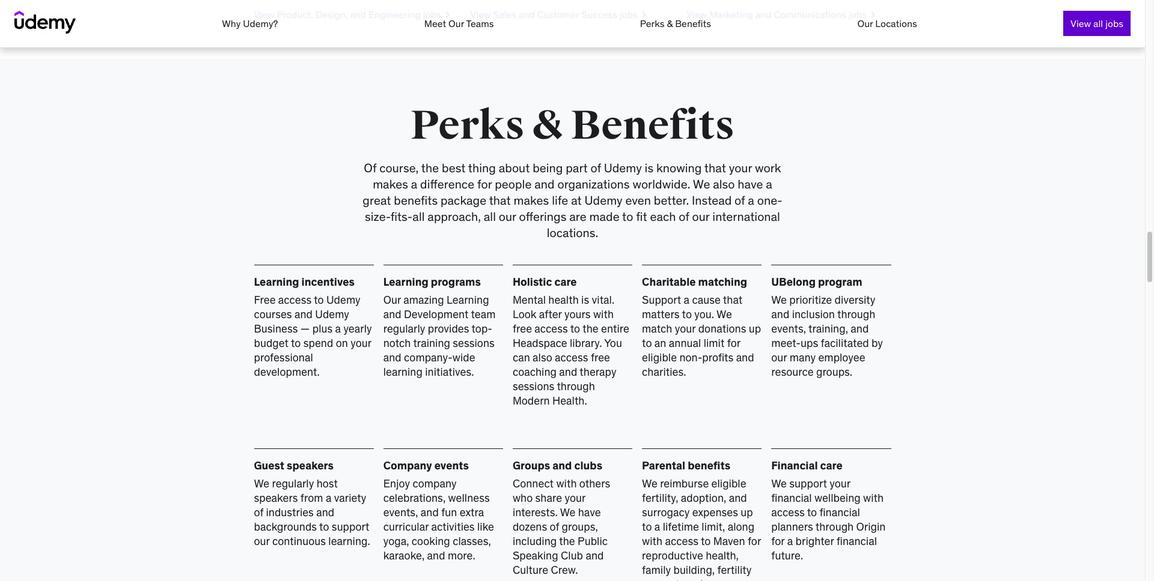 Task type: describe. For each thing, give the bounding box(es) containing it.
benefits inside parental benefits we reimburse eligible fertility, adoption, and surrogacy expenses up to a lifetime limit, along with access to maven for reproductive health, family building, fertility suppo
[[688, 459, 730, 473]]

your inside 'groups and clubs connect with others who share your interests. we have dozens of groups, including the public speaking club and culture crew.'
[[565, 492, 585, 505]]

reimburse
[[660, 477, 709, 491]]

regularly inside learning programs our amazing learning and development team regularly provides top- notch training sessions and company-wide learning initiatives.
[[383, 322, 425, 336]]

jobs inside view all jobs link
[[1105, 17, 1124, 29]]

training,
[[809, 322, 848, 336]]

learning for access
[[254, 275, 299, 289]]

our locations
[[857, 17, 917, 29]]

for inside 'charitable matching support a cause that matters to you. we match your donations up to an annual limit for eligible non-profits and charities.'
[[727, 337, 740, 350]]

ubelong
[[771, 275, 816, 289]]

a up international
[[748, 193, 754, 208]]

1 vertical spatial benefits
[[571, 101, 735, 151]]

view for view all jobs
[[1071, 17, 1091, 29]]

also inside of course, the best thing about being part of udemy is knowing that your work makes a difference for people and organizations worldwide. we also have a great benefits package that makes life at udemy even better. instead of a one- size-fits-all approach, all our offerings are made to fit each of our international locations.
[[713, 177, 735, 192]]

match
[[642, 322, 672, 336]]

amazing
[[404, 293, 444, 307]]

interests.
[[513, 506, 558, 520]]

best
[[442, 160, 466, 175]]

to left you.
[[682, 308, 692, 322]]

your inside 'charitable matching support a cause that matters to you. we match your donations up to an annual limit for eligible non-profits and charities.'
[[675, 322, 696, 336]]

budget
[[254, 337, 289, 350]]

culture
[[513, 564, 548, 578]]

support inside guest speakers we regularly host speakers from a variety of industries and backgrounds to support our continuous learning.
[[332, 521, 369, 534]]

of down better.
[[679, 209, 689, 224]]

you
[[604, 337, 622, 350]]

view all jobs link
[[1063, 11, 1131, 36]]

communications
[[774, 8, 846, 20]]

maven
[[713, 535, 745, 549]]

programs
[[431, 275, 481, 289]]

0 vertical spatial financial
[[771, 492, 812, 505]]

diversity
[[835, 293, 875, 307]]

care for holistic care
[[555, 275, 577, 289]]

donations
[[698, 322, 746, 336]]

provides
[[428, 322, 469, 336]]

view product, design, and engineering jobs
[[254, 8, 441, 20]]

and left fun
[[421, 506, 439, 520]]

top-
[[472, 322, 492, 336]]

connect
[[513, 477, 554, 491]]

and down public
[[586, 549, 604, 563]]

and inside guest speakers we regularly host speakers from a variety of industries and backgrounds to support our continuous learning.
[[316, 506, 334, 520]]

learning.
[[328, 535, 370, 549]]

and right sales
[[519, 8, 535, 20]]

to left "an"
[[642, 337, 652, 350]]

instead
[[692, 193, 732, 208]]

1 vertical spatial that
[[489, 193, 511, 208]]

and down notch
[[383, 351, 401, 365]]

udemy up plus
[[315, 308, 349, 322]]

being
[[533, 160, 563, 175]]

cooking
[[412, 535, 450, 549]]

of up the organizations
[[591, 160, 601, 175]]

to down —
[[291, 337, 301, 350]]

a inside the learning incentives free access to udemy courses and udemy business — plus a yearly budget to spend on your professional development.
[[335, 322, 341, 336]]

we inside 'charitable matching support a cause that matters to you. we match your donations up to an annual limit for eligible non-profits and charities.'
[[717, 308, 732, 322]]

and up facilitated
[[851, 322, 869, 336]]

initiatives.
[[425, 365, 474, 379]]

wellness
[[448, 492, 490, 505]]

development.
[[254, 365, 320, 379]]

brighter
[[796, 535, 834, 549]]

crew.
[[551, 564, 578, 578]]

the inside holistic care mental health is vital. look after yours with free access to the entire headspace library. you can also access free coaching and therapy sessions through modern health.
[[583, 322, 599, 336]]

with inside holistic care mental health is vital. look after yours with free access to the entire headspace library. you can also access free coaching and therapy sessions through modern health.
[[593, 308, 614, 322]]

customer
[[537, 8, 579, 20]]

benefits inside of course, the best thing about being part of udemy is knowing that your work makes a difference for people and organizations worldwide. we also have a great benefits package that makes life at udemy even better. instead of a one- size-fits-all approach, all our offerings are made to fit each of our international locations.
[[394, 193, 438, 208]]

view product, design, and engineering jobs link
[[254, 0, 458, 20]]

marketing
[[710, 8, 753, 20]]

yearly
[[343, 322, 372, 336]]

to inside of course, the best thing about being part of udemy is knowing that your work makes a difference for people and organizations worldwide. we also have a great benefits package that makes life at udemy even better. instead of a one- size-fits-all approach, all our offerings are made to fit each of our international locations.
[[622, 209, 633, 224]]

to down limit,
[[701, 535, 711, 549]]

charities.
[[642, 365, 686, 379]]

great
[[363, 193, 391, 208]]

with inside financial care we support your financial wellbeing with access to financial planners through origin for a brighter financial future.
[[863, 492, 884, 505]]

locations.
[[547, 225, 598, 240]]

groups and clubs connect with others who share your interests. we have dozens of groups, including the public speaking club and culture crew.
[[513, 459, 610, 578]]

offerings
[[519, 209, 567, 224]]

of inside 'groups and clubs connect with others who share your interests. we have dozens of groups, including the public speaking club and culture crew.'
[[550, 521, 559, 534]]

matters
[[642, 308, 680, 322]]

each
[[650, 209, 676, 224]]

for inside of course, the best thing about being part of udemy is knowing that your work makes a difference for people and organizations worldwide. we also have a great benefits package that makes life at udemy even better. instead of a one- size-fits-all approach, all our offerings are made to fit each of our international locations.
[[477, 177, 492, 192]]

jobs inside view sales and customer success jobs link
[[620, 8, 638, 20]]

sessions inside learning programs our amazing learning and development team regularly provides top- notch training sessions and company-wide learning initiatives.
[[453, 337, 495, 350]]

you.
[[695, 308, 714, 322]]

to down incentives
[[314, 293, 324, 307]]

0 horizontal spatial free
[[513, 322, 532, 336]]

eligible inside parental benefits we reimburse eligible fertility, adoption, and surrogacy expenses up to a lifetime limit, along with access to maven for reproductive health, family building, fertility suppo
[[712, 477, 746, 491]]

who
[[513, 492, 533, 505]]

employee
[[818, 351, 865, 365]]

variety
[[334, 492, 366, 505]]

groups
[[513, 459, 550, 473]]

access down library.
[[555, 351, 588, 365]]

like
[[477, 521, 494, 534]]

view for view product, design, and engineering jobs
[[254, 8, 274, 20]]

udemy down incentives
[[326, 293, 361, 307]]

team
[[471, 308, 496, 322]]

look
[[513, 308, 537, 322]]

access inside parental benefits we reimburse eligible fertility, adoption, and surrogacy expenses up to a lifetime limit, along with access to maven for reproductive health, family building, fertility suppo
[[665, 535, 698, 549]]

we inside 'groups and clubs connect with others who share your interests. we have dozens of groups, including the public speaking club and culture crew.'
[[560, 506, 576, 520]]

events, inside the company events enjoy company celebrations, wellness events, and fun extra curricular activities like yoga, cooking classes, karaoke, and more.
[[383, 506, 418, 520]]

future.
[[771, 549, 803, 563]]

and down cooking
[[427, 549, 445, 563]]

knowing
[[656, 160, 702, 175]]

inclusion
[[792, 308, 835, 322]]

planners
[[771, 521, 813, 534]]

after
[[539, 308, 562, 322]]

karaoke,
[[383, 549, 425, 563]]

family
[[642, 564, 671, 578]]

for inside parental benefits we reimburse eligible fertility, adoption, and surrogacy expenses up to a lifetime limit, along with access to maven for reproductive health, family building, fertility suppo
[[748, 535, 761, 549]]

facilitated
[[821, 337, 869, 350]]

a inside parental benefits we reimburse eligible fertility, adoption, and surrogacy expenses up to a lifetime limit, along with access to maven for reproductive health, family building, fertility suppo
[[655, 521, 660, 534]]

0 vertical spatial speakers
[[287, 459, 334, 473]]

up inside parental benefits we reimburse eligible fertility, adoption, and surrogacy expenses up to a lifetime limit, along with access to maven for reproductive health, family building, fertility suppo
[[741, 506, 753, 520]]

is inside of course, the best thing about being part of udemy is knowing that your work makes a difference for people and organizations worldwide. we also have a great benefits package that makes life at udemy even better. instead of a one- size-fits-all approach, all our offerings are made to fit each of our international locations.
[[645, 160, 654, 175]]

1 vertical spatial perks
[[410, 101, 525, 151]]

headspace
[[513, 337, 567, 350]]

view marketing and communications jobs link
[[687, 0, 891, 20]]

and right design, at the top left
[[350, 8, 366, 20]]

program
[[818, 275, 862, 289]]

parental benefits we reimburse eligible fertility, adoption, and surrogacy expenses up to a lifetime limit, along with access to maven for reproductive health, family building, fertility suppo
[[642, 459, 761, 582]]

groups.
[[816, 365, 853, 379]]

to inside guest speakers we regularly host speakers from a variety of industries and backgrounds to support our continuous learning.
[[319, 521, 329, 534]]

udemy image
[[14, 11, 76, 34]]

why
[[222, 17, 241, 29]]

have inside of course, the best thing about being part of udemy is knowing that your work makes a difference for people and organizations worldwide. we also have a great benefits package that makes life at udemy even better. instead of a one- size-fits-all approach, all our offerings are made to fit each of our international locations.
[[738, 177, 763, 192]]

continuous
[[272, 535, 326, 549]]

support
[[642, 293, 681, 307]]

0 vertical spatial perks
[[640, 17, 665, 29]]

udemy?
[[243, 17, 278, 29]]

we inside parental benefits we reimburse eligible fertility, adoption, and surrogacy expenses up to a lifetime limit, along with access to maven for reproductive health, family building, fertility suppo
[[642, 477, 658, 491]]

meet-
[[771, 337, 801, 350]]

difference
[[420, 177, 474, 192]]

for inside financial care we support your financial wellbeing with access to financial planners through origin for a brighter financial future.
[[771, 535, 785, 549]]

health
[[548, 293, 579, 307]]

view for view marketing and communications jobs
[[687, 8, 707, 20]]

1 horizontal spatial all
[[484, 209, 496, 224]]

speaking
[[513, 549, 558, 563]]

1 vertical spatial perks & benefits
[[410, 101, 735, 151]]

guest speakers we regularly host speakers from a variety of industries and backgrounds to support our continuous learning.
[[254, 459, 370, 549]]

udemy up "made"
[[585, 193, 623, 208]]

lifetime
[[663, 521, 699, 534]]

of course, the best thing about being part of udemy is knowing that your work makes a difference for people and organizations worldwide. we also have a great benefits package that makes life at udemy even better. instead of a one- size-fits-all approach, all our offerings are made to fit each of our international locations.
[[363, 160, 782, 240]]

of
[[364, 160, 377, 175]]

financial
[[771, 459, 818, 473]]

and left clubs
[[553, 459, 572, 473]]

also inside holistic care mental health is vital. look after yours with free access to the entire headspace library. you can also access free coaching and therapy sessions through modern health.
[[533, 351, 552, 365]]

on
[[336, 337, 348, 350]]

eligible inside 'charitable matching support a cause that matters to you. we match your donations up to an annual limit for eligible non-profits and charities.'
[[642, 351, 677, 365]]

2 horizontal spatial our
[[857, 17, 873, 29]]

charitable matching support a cause that matters to you. we match your donations up to an annual limit for eligible non-profits and charities.
[[642, 275, 761, 379]]

fits-
[[391, 209, 413, 224]]

company
[[383, 459, 432, 473]]

and up notch
[[383, 308, 401, 322]]



Task type: locate. For each thing, give the bounding box(es) containing it.
sessions inside holistic care mental health is vital. look after yours with free access to the entire headspace library. you can also access free coaching and therapy sessions through modern health.
[[513, 380, 554, 394]]

a left cause
[[684, 293, 690, 307]]

we up fertility,
[[642, 477, 658, 491]]

a inside guest speakers we regularly host speakers from a variety of industries and backgrounds to support our continuous learning.
[[326, 492, 331, 505]]

your
[[729, 160, 752, 175], [675, 322, 696, 336], [351, 337, 371, 350], [830, 477, 851, 491], [565, 492, 585, 505]]

annual
[[669, 337, 701, 350]]

1 vertical spatial speakers
[[254, 492, 298, 505]]

and inside parental benefits we reimburse eligible fertility, adoption, and surrogacy expenses up to a lifetime limit, along with access to maven for reproductive health, family building, fertility suppo
[[729, 492, 747, 505]]

your up the annual
[[675, 322, 696, 336]]

view for view sales and customer success jobs
[[470, 8, 491, 20]]

learning inside the learning incentives free access to udemy courses and udemy business — plus a yearly budget to spend on your professional development.
[[254, 275, 299, 289]]

enjoy
[[383, 477, 410, 491]]

to down yours
[[570, 322, 580, 336]]

vital.
[[592, 293, 615, 307]]

1 vertical spatial also
[[533, 351, 552, 365]]

to left fit
[[622, 209, 633, 224]]

we inside of course, the best thing about being part of udemy is knowing that your work makes a difference for people and organizations worldwide. we also have a great benefits package that makes life at udemy even better. instead of a one- size-fits-all approach, all our offerings are made to fit each of our international locations.
[[693, 177, 710, 192]]

the inside 'groups and clubs connect with others who share your interests. we have dozens of groups, including the public speaking club and culture crew.'
[[559, 535, 575, 549]]

financial
[[771, 492, 812, 505], [820, 506, 860, 520], [837, 535, 877, 549]]

1 vertical spatial regularly
[[272, 477, 314, 491]]

free
[[254, 293, 276, 307]]

all
[[1093, 17, 1103, 29], [413, 209, 425, 224], [484, 209, 496, 224]]

up up along
[[741, 506, 753, 520]]

udemy up the organizations
[[604, 160, 642, 175]]

1 vertical spatial sessions
[[513, 380, 554, 394]]

with inside 'groups and clubs connect with others who share your interests. we have dozens of groups, including the public speaking club and culture crew.'
[[556, 477, 577, 491]]

product,
[[277, 8, 313, 20]]

1 horizontal spatial also
[[713, 177, 735, 192]]

makes up offerings
[[514, 193, 549, 208]]

access inside financial care we support your financial wellbeing with access to financial planners through origin for a brighter financial future.
[[771, 506, 805, 520]]

a
[[411, 177, 417, 192], [766, 177, 772, 192], [748, 193, 754, 208], [684, 293, 690, 307], [335, 322, 341, 336], [326, 492, 331, 505], [655, 521, 660, 534], [787, 535, 793, 549]]

is inside holistic care mental health is vital. look after yours with free access to the entire headspace library. you can also access free coaching and therapy sessions through modern health.
[[581, 293, 589, 307]]

speakers up industries
[[254, 492, 298, 505]]

our down 'meet-'
[[771, 351, 787, 365]]

mental
[[513, 293, 546, 307]]

we up instead
[[693, 177, 710, 192]]

care inside financial care we support your financial wellbeing with access to financial planners through origin for a brighter financial future.
[[820, 459, 843, 473]]

1 horizontal spatial perks
[[640, 17, 665, 29]]

1 horizontal spatial events,
[[771, 322, 806, 336]]

0 horizontal spatial eligible
[[642, 351, 677, 365]]

1 horizontal spatial makes
[[514, 193, 549, 208]]

learning up team
[[447, 293, 489, 307]]

up inside 'charitable matching support a cause that matters to you. we match your donations up to an annual limit for eligible non-profits and charities.'
[[749, 322, 761, 336]]

with down vital.
[[593, 308, 614, 322]]

is
[[645, 160, 654, 175], [581, 293, 589, 307]]

0 horizontal spatial makes
[[373, 177, 408, 192]]

our inside ubelong program we prioritize diversity and inclusion through events, training, and meet-ups facilitated by our many employee resource groups.
[[771, 351, 787, 365]]

0 horizontal spatial regularly
[[272, 477, 314, 491]]

0 vertical spatial free
[[513, 322, 532, 336]]

sessions down top- on the bottom left
[[453, 337, 495, 350]]

1 horizontal spatial eligible
[[712, 477, 746, 491]]

up right "donations"
[[749, 322, 761, 336]]

clubs
[[574, 459, 602, 473]]

for down along
[[748, 535, 761, 549]]

why udemy?
[[222, 17, 278, 29]]

1 vertical spatial &
[[532, 101, 563, 151]]

and inside the learning incentives free access to udemy courses and udemy business — plus a yearly budget to spend on your professional development.
[[295, 308, 313, 322]]

0 horizontal spatial have
[[578, 506, 601, 520]]

and
[[350, 8, 366, 20], [519, 8, 535, 20], [755, 8, 771, 20], [535, 177, 555, 192], [295, 308, 313, 322], [383, 308, 401, 322], [771, 308, 789, 322], [851, 322, 869, 336], [383, 351, 401, 365], [736, 351, 754, 365], [559, 365, 577, 379], [553, 459, 572, 473], [729, 492, 747, 505], [316, 506, 334, 520], [421, 506, 439, 520], [427, 549, 445, 563], [586, 549, 604, 563]]

eligible down "an"
[[642, 351, 677, 365]]

for down the thing on the top left of the page
[[477, 177, 492, 192]]

1 horizontal spatial support
[[789, 477, 827, 491]]

benefits up fits-
[[394, 193, 438, 208]]

jobs inside "view product, design, and engineering jobs" link
[[423, 8, 441, 20]]

prioritize
[[789, 293, 832, 307]]

regularly
[[383, 322, 425, 336], [272, 477, 314, 491]]

access inside the learning incentives free access to udemy courses and udemy business — plus a yearly budget to spend on your professional development.
[[278, 293, 312, 307]]

through inside financial care we support your financial wellbeing with access to financial planners through origin for a brighter financial future.
[[816, 521, 854, 534]]

courses
[[254, 308, 292, 322]]

1 horizontal spatial have
[[738, 177, 763, 192]]

to
[[622, 209, 633, 224], [314, 293, 324, 307], [682, 308, 692, 322], [570, 322, 580, 336], [291, 337, 301, 350], [642, 337, 652, 350], [807, 506, 817, 520], [319, 521, 329, 534], [642, 521, 652, 534], [701, 535, 711, 549]]

events, inside ubelong program we prioritize diversity and inclusion through events, training, and meet-ups facilitated by our many employee resource groups.
[[771, 322, 806, 336]]

industries
[[266, 506, 314, 520]]

is up yours
[[581, 293, 589, 307]]

through up brighter
[[816, 521, 854, 534]]

a down host
[[326, 492, 331, 505]]

perks up best
[[410, 101, 525, 151]]

club
[[561, 549, 583, 563]]

1 horizontal spatial care
[[820, 459, 843, 473]]

the inside of course, the best thing about being part of udemy is knowing that your work makes a difference for people and organizations worldwide. we also have a great benefits package that makes life at udemy even better. instead of a one- size-fits-all approach, all our offerings are made to fit each of our international locations.
[[421, 160, 439, 175]]

have
[[738, 177, 763, 192], [578, 506, 601, 520]]

of down interests.
[[550, 521, 559, 534]]

0 vertical spatial up
[[749, 322, 761, 336]]

expenses
[[692, 506, 738, 520]]

we down the financial
[[771, 477, 787, 491]]

1 horizontal spatial is
[[645, 160, 654, 175]]

support up the learning.
[[332, 521, 369, 534]]

regularly up notch
[[383, 322, 425, 336]]

2 vertical spatial the
[[559, 535, 575, 549]]

and down "from"
[[316, 506, 334, 520]]

free down look on the bottom of the page
[[513, 322, 532, 336]]

1 vertical spatial care
[[820, 459, 843, 473]]

we down ubelong
[[771, 293, 787, 307]]

can
[[513, 351, 530, 365]]

your inside the learning incentives free access to udemy courses and udemy business — plus a yearly budget to spend on your professional development.
[[351, 337, 371, 350]]

0 vertical spatial perks & benefits
[[640, 17, 711, 29]]

your up wellbeing
[[830, 477, 851, 491]]

benefits up reimburse
[[688, 459, 730, 473]]

parental
[[642, 459, 685, 473]]

0 horizontal spatial also
[[533, 351, 552, 365]]

incentives
[[302, 275, 355, 289]]

0 vertical spatial the
[[421, 160, 439, 175]]

to up planners
[[807, 506, 817, 520]]

0 vertical spatial benefits
[[394, 193, 438, 208]]

holistic
[[513, 275, 552, 289]]

a down planners
[[787, 535, 793, 549]]

2 horizontal spatial learning
[[447, 293, 489, 307]]

we
[[693, 177, 710, 192], [771, 293, 787, 307], [717, 308, 732, 322], [254, 477, 269, 491], [642, 477, 658, 491], [771, 477, 787, 491], [560, 506, 576, 520]]

also up instead
[[713, 177, 735, 192]]

from
[[300, 492, 323, 505]]

view sales and customer success jobs
[[470, 8, 638, 20]]

through inside holistic care mental health is vital. look after yours with free access to the entire headspace library. you can also access free coaching and therapy sessions through modern health.
[[557, 380, 595, 394]]

0 horizontal spatial events,
[[383, 506, 418, 520]]

0 horizontal spatial &
[[532, 101, 563, 151]]

work
[[755, 160, 781, 175]]

we up groups,
[[560, 506, 576, 520]]

0 vertical spatial regularly
[[383, 322, 425, 336]]

to inside holistic care mental health is vital. look after yours with free access to the entire headspace library. you can also access free coaching and therapy sessions through modern health.
[[570, 322, 580, 336]]

care up the health on the bottom
[[555, 275, 577, 289]]

worldwide.
[[633, 177, 690, 192]]

public
[[578, 535, 608, 549]]

0 horizontal spatial the
[[421, 160, 439, 175]]

0 vertical spatial benefits
[[675, 17, 711, 29]]

of up backgrounds
[[254, 506, 263, 520]]

a inside financial care we support your financial wellbeing with access to financial planners through origin for a brighter financial future.
[[787, 535, 793, 549]]

package
[[441, 193, 486, 208]]

access up planners
[[771, 506, 805, 520]]

of up international
[[735, 193, 745, 208]]

an
[[655, 337, 666, 350]]

1 horizontal spatial our
[[448, 17, 464, 29]]

1 vertical spatial up
[[741, 506, 753, 520]]

financial down origin
[[837, 535, 877, 549]]

view sales and customer success jobs link
[[470, 0, 675, 20]]

and inside holistic care mental health is vital. look after yours with free access to the entire headspace library. you can also access free coaching and therapy sessions through modern health.
[[559, 365, 577, 379]]

support down the financial
[[789, 477, 827, 491]]

1 horizontal spatial free
[[591, 351, 610, 365]]

0 vertical spatial &
[[667, 17, 673, 29]]

of inside guest speakers we regularly host speakers from a variety of industries and backgrounds to support our continuous learning.
[[254, 506, 263, 520]]

our left locations
[[857, 17, 873, 29]]

our down backgrounds
[[254, 535, 270, 549]]

have up groups,
[[578, 506, 601, 520]]

at
[[571, 193, 582, 208]]

with up reproductive
[[642, 535, 663, 549]]

one-
[[757, 193, 782, 208]]

1 horizontal spatial the
[[559, 535, 575, 549]]

1 vertical spatial financial
[[820, 506, 860, 520]]

1 horizontal spatial regularly
[[383, 322, 425, 336]]

1 vertical spatial through
[[557, 380, 595, 394]]

with inside parental benefits we reimburse eligible fertility, adoption, and surrogacy expenses up to a lifetime limit, along with access to maven for reproductive health, family building, fertility suppo
[[642, 535, 663, 549]]

jobs inside view marketing and communications jobs link
[[849, 8, 867, 20]]

holistic care mental health is vital. look after yours with free access to the entire headspace library. you can also access free coaching and therapy sessions through modern health.
[[513, 275, 629, 408]]

0 vertical spatial eligible
[[642, 351, 677, 365]]

2 horizontal spatial the
[[583, 322, 599, 336]]

health.
[[552, 394, 587, 408]]

a inside 'charitable matching support a cause that matters to you. we match your donations up to an annual limit for eligible non-profits and charities.'
[[684, 293, 690, 307]]

to inside financial care we support your financial wellbeing with access to financial planners through origin for a brighter financial future.
[[807, 506, 817, 520]]

1 vertical spatial eligible
[[712, 477, 746, 491]]

a down the course,
[[411, 177, 417, 192]]

our down people
[[499, 209, 516, 224]]

1 vertical spatial events,
[[383, 506, 418, 520]]

eligible
[[642, 351, 677, 365], [712, 477, 746, 491]]

and inside 'charitable matching support a cause that matters to you. we match your donations up to an annual limit for eligible non-profits and charities.'
[[736, 351, 754, 365]]

yours
[[564, 308, 591, 322]]

free up therapy
[[591, 351, 610, 365]]

0 horizontal spatial support
[[332, 521, 369, 534]]

0 vertical spatial care
[[555, 275, 577, 289]]

1 horizontal spatial sessions
[[513, 380, 554, 394]]

through inside ubelong program we prioritize diversity and inclusion through events, training, and meet-ups facilitated by our many employee resource groups.
[[837, 308, 876, 322]]

0 vertical spatial makes
[[373, 177, 408, 192]]

fertility,
[[642, 492, 678, 505]]

we up "donations"
[[717, 308, 732, 322]]

company-
[[404, 351, 453, 365]]

1 horizontal spatial learning
[[383, 275, 428, 289]]

access up courses
[[278, 293, 312, 307]]

events,
[[771, 322, 806, 336], [383, 506, 418, 520]]

the up club
[[559, 535, 575, 549]]

1 vertical spatial have
[[578, 506, 601, 520]]

success
[[582, 8, 618, 20]]

financial up planners
[[771, 492, 812, 505]]

0 horizontal spatial learning
[[254, 275, 299, 289]]

0 vertical spatial through
[[837, 308, 876, 322]]

have inside 'groups and clubs connect with others who share your interests. we have dozens of groups, including the public speaking club and culture crew.'
[[578, 506, 601, 520]]

sessions down coaching
[[513, 380, 554, 394]]

events, up 'meet-'
[[771, 322, 806, 336]]

eligible up adoption,
[[712, 477, 746, 491]]

2 vertical spatial through
[[816, 521, 854, 534]]

0 horizontal spatial all
[[413, 209, 425, 224]]

your inside of course, the best thing about being part of udemy is knowing that your work makes a difference for people and organizations worldwide. we also have a great benefits package that makes life at udemy even better. instead of a one- size-fits-all approach, all our offerings are made to fit each of our international locations.
[[729, 160, 752, 175]]

that inside 'charitable matching support a cause that matters to you. we match your donations up to an annual limit for eligible non-profits and charities.'
[[723, 293, 743, 307]]

view
[[254, 8, 274, 20], [470, 8, 491, 20], [687, 8, 707, 20], [1071, 17, 1091, 29]]

a up on
[[335, 322, 341, 336]]

1 vertical spatial makes
[[514, 193, 549, 208]]

business
[[254, 322, 298, 336]]

support inside financial care we support your financial wellbeing with access to financial planners through origin for a brighter financial future.
[[789, 477, 827, 491]]

fit
[[636, 209, 647, 224]]

and up health.
[[559, 365, 577, 379]]

even
[[625, 193, 651, 208]]

and inside of course, the best thing about being part of udemy is knowing that your work makes a difference for people and organizations worldwide. we also have a great benefits package that makes life at udemy even better. instead of a one- size-fits-all approach, all our offerings are made to fit each of our international locations.
[[535, 177, 555, 192]]

along
[[728, 521, 755, 534]]

we inside financial care we support your financial wellbeing with access to financial planners through origin for a brighter financial future.
[[771, 477, 787, 491]]

activities
[[431, 521, 475, 534]]

your left work
[[729, 160, 752, 175]]

groups,
[[562, 521, 598, 534]]

and up 'meet-'
[[771, 308, 789, 322]]

1 vertical spatial the
[[583, 322, 599, 336]]

1 vertical spatial is
[[581, 293, 589, 307]]

1 vertical spatial free
[[591, 351, 610, 365]]

host
[[317, 477, 338, 491]]

care for financial care
[[820, 459, 843, 473]]

for down "donations"
[[727, 337, 740, 350]]

your inside financial care we support your financial wellbeing with access to financial planners through origin for a brighter financial future.
[[830, 477, 851, 491]]

we inside ubelong program we prioritize diversity and inclusion through events, training, and meet-ups facilitated by our many employee resource groups.
[[771, 293, 787, 307]]

also down the headspace
[[533, 351, 552, 365]]

0 horizontal spatial care
[[555, 275, 577, 289]]

ubelong program we prioritize diversity and inclusion through events, training, and meet-ups facilitated by our many employee resource groups.
[[771, 275, 883, 379]]

access down the after
[[535, 322, 568, 336]]

coaching
[[513, 365, 557, 379]]

professional
[[254, 351, 313, 365]]

and up the expenses
[[729, 492, 747, 505]]

0 horizontal spatial is
[[581, 293, 589, 307]]

share
[[535, 492, 562, 505]]

that down matching
[[723, 293, 743, 307]]

adoption,
[[681, 492, 726, 505]]

guest
[[254, 459, 284, 473]]

we inside guest speakers we regularly host speakers from a variety of industries and backgrounds to support our continuous learning.
[[254, 477, 269, 491]]

0 horizontal spatial benefits
[[394, 193, 438, 208]]

regularly up "from"
[[272, 477, 314, 491]]

2 horizontal spatial all
[[1093, 17, 1103, 29]]

care inside holistic care mental health is vital. look after yours with free access to the entire headspace library. you can also access free coaching and therapy sessions through modern health.
[[555, 275, 577, 289]]

by
[[872, 337, 883, 350]]

backgrounds
[[254, 521, 317, 534]]

our down instead
[[692, 209, 710, 224]]

makes
[[373, 177, 408, 192], [514, 193, 549, 208]]

a down surrogacy
[[655, 521, 660, 534]]

people
[[495, 177, 532, 192]]

wide
[[453, 351, 475, 365]]

0 vertical spatial that
[[704, 160, 726, 175]]

our inside guest speakers we regularly host speakers from a variety of industries and backgrounds to support our continuous learning.
[[254, 535, 270, 549]]

to down surrogacy
[[642, 521, 652, 534]]

have down work
[[738, 177, 763, 192]]

your down others
[[565, 492, 585, 505]]

more.
[[448, 549, 475, 563]]

0 vertical spatial is
[[645, 160, 654, 175]]

1 horizontal spatial benefits
[[688, 459, 730, 473]]

modern
[[513, 394, 550, 408]]

2 vertical spatial financial
[[837, 535, 877, 549]]

celebrations,
[[383, 492, 446, 505]]

for up future.
[[771, 535, 785, 549]]

care up wellbeing
[[820, 459, 843, 473]]

our inside learning programs our amazing learning and development team regularly provides top- notch training sessions and company-wide learning initiatives.
[[383, 293, 401, 307]]

0 vertical spatial support
[[789, 477, 827, 491]]

1 vertical spatial benefits
[[688, 459, 730, 473]]

charitable
[[642, 275, 696, 289]]

2 vertical spatial that
[[723, 293, 743, 307]]

a up one-
[[766, 177, 772, 192]]

0 vertical spatial events,
[[771, 322, 806, 336]]

care
[[555, 275, 577, 289], [820, 459, 843, 473]]

company events enjoy company celebrations, wellness events, and fun extra curricular activities like yoga, cooking classes, karaoke, and more.
[[383, 459, 494, 563]]

0 vertical spatial sessions
[[453, 337, 495, 350]]

regularly inside guest speakers we regularly host speakers from a variety of industries and backgrounds to support our continuous learning.
[[272, 477, 314, 491]]

perks right 'success'
[[640, 17, 665, 29]]

the up library.
[[583, 322, 599, 336]]

learning up free
[[254, 275, 299, 289]]

and up —
[[295, 308, 313, 322]]

through down the diversity at right bottom
[[837, 308, 876, 322]]

your down yearly
[[351, 337, 371, 350]]

and right marketing
[[755, 8, 771, 20]]

view marketing and communications jobs
[[687, 8, 867, 20]]

1 horizontal spatial &
[[667, 17, 673, 29]]

organizations
[[558, 177, 630, 192]]

limit,
[[702, 521, 725, 534]]

0 vertical spatial have
[[738, 177, 763, 192]]

1 vertical spatial support
[[332, 521, 369, 534]]

is up worldwide.
[[645, 160, 654, 175]]

learning for amazing
[[383, 275, 428, 289]]

0 vertical spatial also
[[713, 177, 735, 192]]

engineering
[[369, 8, 421, 20]]

are
[[569, 209, 587, 224]]

0 horizontal spatial perks
[[410, 101, 525, 151]]

to up the learning.
[[319, 521, 329, 534]]

0 horizontal spatial our
[[383, 293, 401, 307]]

learning
[[383, 365, 423, 379]]

of
[[591, 160, 601, 175], [735, 193, 745, 208], [679, 209, 689, 224], [254, 506, 263, 520], [550, 521, 559, 534]]

&
[[667, 17, 673, 29], [532, 101, 563, 151]]

learning programs our amazing learning and development team regularly provides top- notch training sessions and company-wide learning initiatives.
[[383, 275, 496, 379]]

meet our teams
[[424, 17, 494, 29]]

financial down wellbeing
[[820, 506, 860, 520]]

0 horizontal spatial sessions
[[453, 337, 495, 350]]

classes,
[[453, 535, 491, 549]]



Task type: vqa. For each thing, say whether or not it's contained in the screenshot.
'Look'
yes



